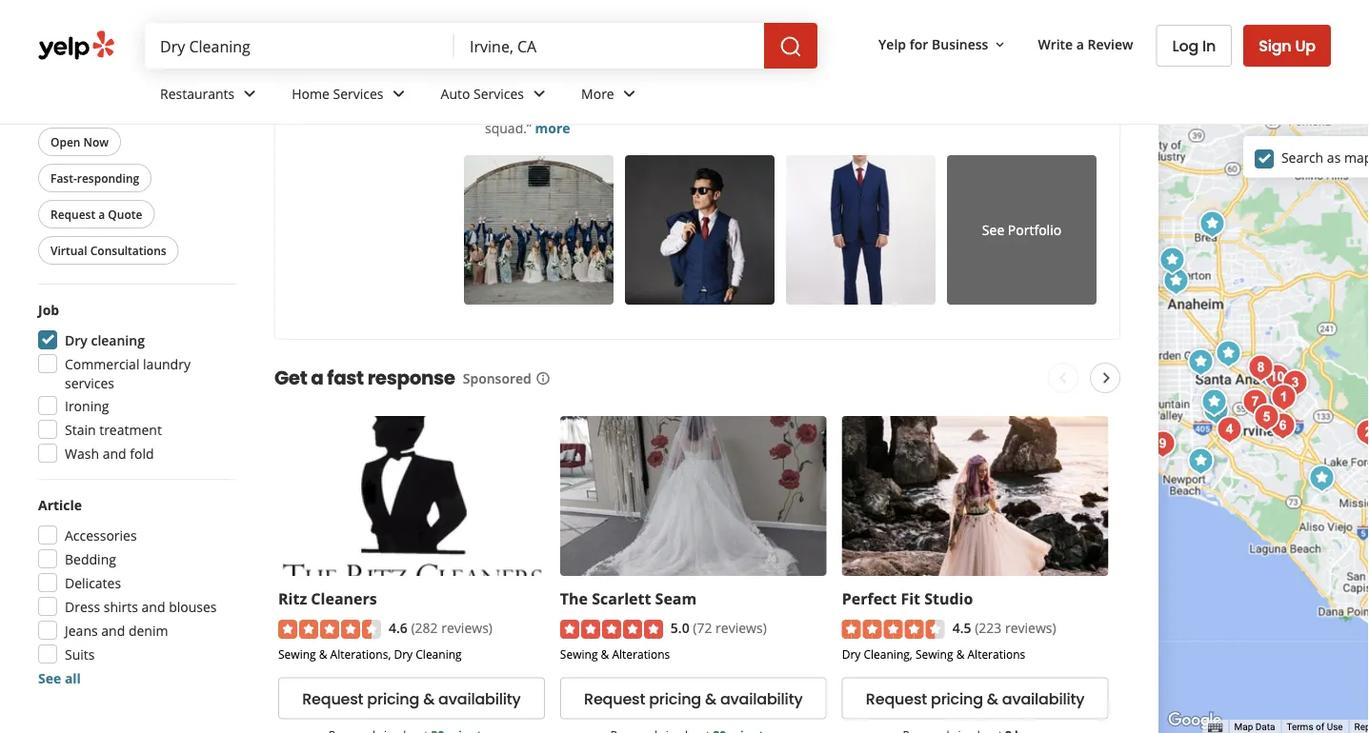 Task type: vqa. For each thing, say whether or not it's contained in the screenshot.
Business
yes



Task type: describe. For each thing, give the bounding box(es) containing it.
cleaning
[[416, 647, 462, 663]]

dress shirts and blouses
[[65, 598, 217, 616]]

sewing & alterations link
[[652, 16, 779, 35]]

the suit co image
[[1210, 335, 1248, 373]]

denim
[[129, 622, 168, 640]]

satisfaction guaranteed
[[637, 46, 784, 64]]

16 trending v2 image
[[464, 79, 479, 94]]

formal wear
[[568, 18, 641, 33]]

see for see portfolio
[[982, 221, 1005, 239]]

4.8 star rating image
[[464, 0, 567, 10]]

0 horizontal spatial alterations
[[612, 647, 670, 663]]

men's clothing
[[468, 18, 553, 33]]

dantella bridal & tailoring image
[[1194, 205, 1232, 244]]

5 star rating image
[[560, 620, 663, 640]]

business categories element
[[145, 69, 1331, 124]]

auto services
[[441, 84, 524, 103]]

13
[[644, 77, 659, 95]]

best cleaners image
[[1303, 460, 1341, 498]]

review
[[1088, 35, 1134, 53]]

clothing
[[505, 18, 553, 33]]

see for see all
[[38, 670, 61, 688]]

more
[[535, 119, 570, 137]]

fit
[[901, 589, 921, 610]]

(223
[[975, 619, 1002, 637]]

rep
[[1355, 722, 1370, 733]]

open now
[[51, 134, 109, 150]]

home services link
[[277, 69, 426, 124]]

virtual consultations
[[51, 243, 166, 258]]

request for perfect fit studio
[[866, 689, 927, 710]]

request pricing & availability button for the scarlett seam
[[560, 678, 827, 720]]

virtual
[[51, 243, 87, 258]]

Find text field
[[160, 35, 439, 56]]

reviews) for the scarlett seam
[[716, 619, 767, 637]]

at
[[706, 100, 718, 118]]

wear
[[611, 18, 641, 33]]

men's
[[468, 18, 502, 33]]

and down shirts at left bottom
[[101, 622, 125, 640]]

next image
[[1095, 367, 1118, 390]]

your
[[721, 100, 750, 118]]

cleaning,
[[864, 647, 913, 663]]

yelp for business button
[[871, 27, 1015, 61]]

made-
[[822, 100, 862, 118]]

home services
[[292, 84, 384, 103]]

ritz cleaners
[[278, 589, 377, 610]]

reviews) for ritz cleaners
[[442, 619, 493, 637]]

jeans
[[65, 622, 98, 640]]

get a fast response
[[274, 365, 455, 392]]

request for the scarlett seam
[[584, 689, 645, 710]]

& down the cleaning
[[423, 689, 435, 710]]

sewing down the 5 star rating image
[[560, 647, 598, 663]]

restaurants link
[[145, 69, 277, 124]]

fast
[[327, 365, 364, 392]]

sewing down 4.6 star rating image
[[278, 647, 316, 663]]

0 horizontal spatial suits
[[65, 646, 95, 664]]

terms of use link
[[1287, 722, 1343, 733]]

log
[[1173, 35, 1199, 57]]

keyboard shortcuts image
[[1208, 724, 1223, 733]]

perfect fit studio link
[[842, 589, 973, 610]]

yes cleaners image
[[1265, 379, 1303, 417]]

l'mode bridal alterations specialist image
[[1248, 354, 1286, 392]]

dry inside 1 filter dry cleaning
[[38, 51, 57, 67]]

studio
[[925, 589, 973, 610]]

walk-
[[483, 46, 518, 64]]

restaurants
[[160, 84, 235, 103]]

hamilton cleaners image
[[1144, 426, 1182, 464]]

open now button
[[38, 128, 121, 156]]

services for auto services
[[474, 84, 524, 103]]

filter
[[49, 32, 82, 51]]

green hanger cleaners image
[[1211, 411, 1249, 449]]

seam
[[655, 589, 697, 610]]

use
[[1327, 722, 1343, 733]]

pricing for ritz cleaners
[[367, 689, 420, 710]]

wash
[[65, 445, 99, 463]]

commercial laundry services
[[65, 355, 191, 392]]

"efficient" - according to 13 users
[[485, 77, 696, 95]]

none field near
[[470, 35, 749, 56]]

map data
[[1235, 722, 1276, 733]]

group containing job
[[32, 300, 236, 469]]

24 chevron down v2 image for restaurants
[[238, 82, 261, 105]]

16 chevron down v2 image
[[993, 37, 1008, 52]]

shirts
[[104, 598, 138, 616]]

according
[[563, 77, 624, 95]]

request pricing & availability for ritz cleaners
[[302, 689, 521, 710]]

5.0
[[671, 619, 690, 637]]

log in
[[1173, 35, 1216, 57]]

request pricing & availability button for ritz cleaners
[[278, 678, 545, 720]]

suits inside the "local & destination wedding suits at your fingertips. made-to-measure suits for you and your squad."
[[672, 100, 702, 118]]

data
[[1256, 722, 1276, 733]]

alterations inside sewing & alterations button
[[711, 18, 775, 33]]

responding
[[77, 170, 139, 186]]

4.5
[[953, 619, 972, 637]]

to-
[[862, 100, 879, 118]]

sewing inside button
[[656, 18, 696, 33]]

wedding
[[614, 100, 669, 118]]

guaranteed
[[712, 46, 784, 64]]

jeans and denim
[[65, 622, 168, 640]]

4.6 star rating image
[[278, 620, 381, 640]]

measure
[[879, 100, 933, 118]]

"local & destination wedding suits at your fingertips. made-to-measure suits for you and your squad."
[[485, 100, 1073, 137]]

sewing & alterations, dry cleaning
[[278, 647, 462, 663]]

perfect
[[842, 589, 897, 610]]

ironing
[[65, 397, 109, 415]]

blue line cleaners and alterations image
[[1242, 349, 1280, 387]]

see portfolio
[[982, 221, 1062, 239]]

squad."
[[485, 119, 532, 137]]

1 filter dry cleaning
[[38, 32, 104, 67]]

& down '(223'
[[987, 689, 999, 710]]

legacy cleaners image
[[1237, 384, 1275, 422]]

availability for perfect fit studio
[[1002, 689, 1085, 710]]

& down the 5.0 (72 reviews)
[[705, 689, 717, 710]]

& down 4.6 star rating image
[[319, 647, 327, 663]]

request pricing & availability button for perfect fit studio
[[842, 678, 1109, 720]]

rep link
[[1355, 722, 1370, 733]]

4.5 star rating image
[[842, 620, 945, 640]]

cleaners
[[311, 589, 377, 610]]

google image
[[1164, 709, 1227, 734]]

west park cleaners image
[[1248, 399, 1286, 437]]

-
[[556, 77, 560, 95]]

16 walk in welcome v2 image
[[464, 48, 479, 63]]

ritz
[[278, 589, 307, 610]]

2 horizontal spatial alterations
[[968, 647, 1026, 663]]

yelp for business
[[879, 35, 989, 53]]



Task type: locate. For each thing, give the bounding box(es) containing it.
none field find
[[160, 35, 439, 56]]

pricing down dry cleaning, sewing & alterations
[[931, 689, 983, 710]]

get
[[274, 365, 307, 392]]

suits
[[937, 100, 966, 118]]

job
[[38, 301, 59, 319]]

a for get
[[311, 365, 324, 392]]

open
[[51, 134, 80, 150]]

1 vertical spatial suits
[[65, 646, 95, 664]]

and up denim on the bottom left of the page
[[142, 598, 165, 616]]

request inside group
[[51, 206, 95, 222]]

request pricing & availability button down dry cleaning, sewing & alterations
[[842, 678, 1109, 720]]

fast-
[[51, 170, 77, 186]]

none field up home
[[160, 35, 439, 56]]

request for ritz cleaners
[[302, 689, 363, 710]]

1 horizontal spatial see
[[982, 221, 1005, 239]]

1 vertical spatial cleaning
[[91, 331, 145, 349]]

more
[[581, 84, 614, 103]]

24 chevron down v2 image right restaurants
[[238, 82, 261, 105]]

sewing & alterations button
[[652, 16, 779, 35]]

request pricing & availability button down (72
[[560, 678, 827, 720]]

sponsored
[[463, 369, 532, 388]]

dry down 4.6
[[394, 647, 413, 663]]

for inside "button"
[[910, 35, 929, 53]]

0 vertical spatial group
[[34, 97, 236, 269]]

all
[[65, 670, 81, 688]]

2 horizontal spatial pricing
[[931, 689, 983, 710]]

a right write
[[1077, 35, 1085, 53]]

request pricing & availability for the scarlett seam
[[584, 689, 803, 710]]

reviews) right '(223'
[[1005, 619, 1057, 637]]

1 request pricing & availability button from the left
[[278, 678, 545, 720]]

pricing down 5.0
[[649, 689, 701, 710]]

3 pricing from the left
[[931, 689, 983, 710]]

scarlett
[[592, 589, 651, 610]]

suits down "users"
[[672, 100, 702, 118]]

and down the stain treatment
[[103, 445, 126, 463]]

(72
[[693, 619, 712, 637]]

2 horizontal spatial request pricing & availability
[[866, 689, 1085, 710]]

treatment
[[99, 421, 162, 439]]

search
[[1282, 148, 1324, 167]]

1 pricing from the left
[[367, 689, 420, 710]]

alterations down 4.5 (223 reviews)
[[968, 647, 1026, 663]]

and right you in the top right of the page
[[1017, 100, 1041, 118]]

16 info v2 image
[[535, 371, 551, 386]]

stain
[[65, 421, 96, 439]]

see left portfolio
[[982, 221, 1005, 239]]

alterations up the 'guaranteed'
[[711, 18, 775, 33]]

auto services link
[[426, 69, 566, 124]]

a left quote
[[98, 206, 105, 222]]

0 vertical spatial suits
[[672, 100, 702, 118]]

suits down jeans
[[65, 646, 95, 664]]

cleaning inside 1 filter dry cleaning
[[60, 51, 104, 67]]

request pricing & availability down dry cleaning, sewing & alterations
[[866, 689, 1085, 710]]

& down 4.5
[[957, 647, 965, 663]]

formal
[[568, 18, 608, 33]]

sewing & alterations
[[656, 18, 775, 33], [560, 647, 670, 663]]

walk-ins welcome
[[483, 46, 595, 64]]

cleaning
[[60, 51, 104, 67], [91, 331, 145, 349]]

2 vertical spatial a
[[311, 365, 324, 392]]

dry down 1
[[38, 51, 57, 67]]

fingertips.
[[754, 100, 819, 118]]

& down the 5 star rating image
[[601, 647, 609, 663]]

0 vertical spatial cleaning
[[60, 51, 104, 67]]

0 vertical spatial see
[[982, 221, 1005, 239]]

1
[[38, 32, 46, 51]]

now
[[83, 134, 109, 150]]

the scarlett seam link
[[560, 589, 697, 610]]

a
[[1077, 35, 1085, 53], [98, 206, 105, 222], [311, 365, 324, 392]]

0 horizontal spatial for
[[910, 35, 929, 53]]

24 chevron down v2 image for more
[[618, 82, 641, 105]]

the suit co image
[[298, 0, 441, 101]]

24 chevron down v2 image left 13
[[618, 82, 641, 105]]

1 horizontal spatial services
[[474, 84, 524, 103]]

dry up commercial
[[65, 331, 88, 349]]

24 chevron down v2 image left auto
[[387, 82, 410, 105]]

services
[[65, 374, 114, 392]]

0 horizontal spatial reviews)
[[442, 619, 493, 637]]

24 chevron down v2 image inside more link
[[618, 82, 641, 105]]

request pricing & availability button down the cleaning
[[278, 678, 545, 720]]

&
[[699, 18, 708, 33], [525, 100, 535, 118], [319, 647, 327, 663], [601, 647, 609, 663], [957, 647, 965, 663], [423, 689, 435, 710], [705, 689, 717, 710], [987, 689, 999, 710]]

& inside button
[[699, 18, 708, 33]]

24 chevron down v2 image
[[238, 82, 261, 105], [387, 82, 410, 105], [618, 82, 641, 105]]

availability down the 5.0 (72 reviews)
[[720, 689, 803, 710]]

log in link
[[1157, 25, 1233, 67]]

sign up link
[[1244, 25, 1331, 67]]

group containing open now
[[34, 97, 236, 269]]

2 horizontal spatial 24 chevron down v2 image
[[618, 82, 641, 105]]

map
[[1345, 148, 1370, 167]]

1 vertical spatial see
[[38, 670, 61, 688]]

& up the satisfaction guaranteed
[[699, 18, 708, 33]]

1 horizontal spatial alterations
[[711, 18, 775, 33]]

map region
[[1050, 0, 1370, 734]]

your
[[1045, 100, 1073, 118]]

reviews) for perfect fit studio
[[1005, 619, 1057, 637]]

ins
[[518, 46, 536, 64]]

men's clothing button
[[464, 16, 556, 35]]

baroni cleaners & tailoring image
[[1277, 365, 1315, 403]]

for
[[910, 35, 929, 53], [969, 100, 987, 118]]

0 horizontal spatial see
[[38, 670, 61, 688]]

availability down 4.5 (223 reviews)
[[1002, 689, 1085, 710]]

a inside button
[[98, 206, 105, 222]]

2 none field from the left
[[470, 35, 749, 56]]

24 chevron down v2 image inside restaurants link
[[238, 82, 261, 105]]

blouses
[[169, 598, 217, 616]]

article
[[38, 496, 82, 514]]

1 horizontal spatial request pricing & availability
[[584, 689, 803, 710]]

sewing & alterations inside button
[[656, 18, 775, 33]]

1 horizontal spatial suits
[[672, 100, 702, 118]]

reviews) right (72
[[716, 619, 767, 637]]

1 services from the left
[[333, 84, 384, 103]]

men's clothing link
[[464, 16, 556, 35]]

see inside group
[[38, 670, 61, 688]]

request pricing & availability for perfect fit studio
[[866, 689, 1085, 710]]

1 availability from the left
[[438, 689, 521, 710]]

4.5 (223 reviews)
[[953, 619, 1057, 637]]

reviews) up the cleaning
[[442, 619, 493, 637]]

request down cleaning,
[[866, 689, 927, 710]]

request pricing & availability down the cleaning
[[302, 689, 521, 710]]

chase cleaners image
[[1259, 359, 1297, 397], [1259, 359, 1297, 397]]

1 horizontal spatial none field
[[470, 35, 749, 56]]

request up virtual
[[51, 206, 95, 222]]

home
[[292, 84, 330, 103]]

0 horizontal spatial none field
[[160, 35, 439, 56]]

alterations
[[711, 18, 775, 33], [612, 647, 670, 663], [968, 647, 1026, 663]]

1 vertical spatial for
[[969, 100, 987, 118]]

tracy wedding dress alterations image
[[1182, 344, 1220, 382]]

bedding
[[65, 550, 116, 568]]

2 horizontal spatial availability
[[1002, 689, 1085, 710]]

request down the 5 star rating image
[[584, 689, 645, 710]]

and inside the "local & destination wedding suits at your fingertips. made-to-measure suits for you and your squad."
[[1017, 100, 1041, 118]]

dress
[[65, 598, 100, 616]]

1 horizontal spatial reviews)
[[716, 619, 767, 637]]

2 services from the left
[[474, 84, 524, 103]]

formal wear button
[[564, 16, 645, 35]]

2 vertical spatial group
[[32, 496, 236, 688]]

0 horizontal spatial a
[[98, 206, 105, 222]]

power cleaners image
[[1350, 414, 1370, 452]]

& down "efficient"
[[525, 100, 535, 118]]

see all
[[38, 670, 81, 688]]

(282
[[411, 619, 438, 637]]

the
[[560, 589, 588, 610]]

dry left cleaning,
[[842, 647, 861, 663]]

24 chevron down v2 image for home services
[[387, 82, 410, 105]]

24 chevron down v2 image
[[528, 82, 551, 105]]

pricing for the scarlett seam
[[649, 689, 701, 710]]

european tailoring image
[[1198, 392, 1236, 430]]

previous image
[[1052, 367, 1074, 390]]

request pricing & availability down (72
[[584, 689, 803, 710]]

0 vertical spatial sewing & alterations
[[656, 18, 775, 33]]

terms of use
[[1287, 722, 1343, 733]]

pricing down sewing & alterations, dry cleaning
[[367, 689, 420, 710]]

1 horizontal spatial 24 chevron down v2 image
[[387, 82, 410, 105]]

welcome
[[539, 46, 595, 64]]

1 request pricing & availability from the left
[[302, 689, 521, 710]]

ritz cleaners image
[[1157, 263, 1196, 301]]

2 reviews) from the left
[[716, 619, 767, 637]]

0 horizontal spatial services
[[333, 84, 384, 103]]

the scarlett seam
[[560, 589, 697, 610]]

0 horizontal spatial 24 chevron down v2 image
[[238, 82, 261, 105]]

1 horizontal spatial for
[[969, 100, 987, 118]]

sewing up satisfaction
[[656, 18, 696, 33]]

as
[[1327, 148, 1341, 167]]

sewing & alterations down the 5 star rating image
[[560, 647, 670, 663]]

dry
[[38, 51, 57, 67], [65, 331, 88, 349], [394, 647, 413, 663], [842, 647, 861, 663]]

1 reviews) from the left
[[442, 619, 493, 637]]

services for home services
[[333, 84, 384, 103]]

a right 'get' at the left of the page
[[311, 365, 324, 392]]

2 request pricing & availability from the left
[[584, 689, 803, 710]]

map
[[1235, 722, 1254, 733]]

0 horizontal spatial availability
[[438, 689, 521, 710]]

0 horizontal spatial request pricing & availability button
[[278, 678, 545, 720]]

pricing for perfect fit studio
[[931, 689, 983, 710]]

availability for the scarlett seam
[[720, 689, 803, 710]]

for inside the "local & destination wedding suits at your fingertips. made-to-measure suits for you and your squad."
[[969, 100, 987, 118]]

for right the yelp
[[910, 35, 929, 53]]

request a quote button
[[38, 200, 155, 229]]

sewing down 4.5
[[916, 647, 954, 663]]

dry cleaning
[[65, 331, 145, 349]]

commercial
[[65, 355, 140, 373]]

3 24 chevron down v2 image from the left
[[618, 82, 641, 105]]

2 availability from the left
[[720, 689, 803, 710]]

group
[[34, 97, 236, 269], [32, 300, 236, 469], [32, 496, 236, 688]]

Near text field
[[470, 35, 749, 56]]

write a review
[[1038, 35, 1134, 53]]

1 vertical spatial a
[[98, 206, 105, 222]]

cleaning up commercial
[[91, 331, 145, 349]]

2 pricing from the left
[[649, 689, 701, 710]]

response
[[368, 365, 455, 392]]

& inside the "local & destination wedding suits at your fingertips. made-to-measure suits for you and your squad."
[[525, 100, 535, 118]]

write a review link
[[1031, 27, 1141, 61]]

see left all
[[38, 670, 61, 688]]

request down alterations,
[[302, 689, 363, 710]]

cleaning down filter
[[60, 51, 104, 67]]

0 vertical spatial for
[[910, 35, 929, 53]]

1 horizontal spatial request pricing & availability button
[[560, 678, 827, 720]]

info icon image
[[790, 47, 805, 62], [790, 47, 805, 62]]

sunny fresh cleaners image
[[1264, 407, 1302, 446]]

0 horizontal spatial pricing
[[367, 689, 420, 710]]

None field
[[160, 35, 439, 56], [470, 35, 749, 56]]

see all button
[[38, 670, 81, 688]]

3 reviews) from the left
[[1005, 619, 1057, 637]]

auto
[[441, 84, 470, 103]]

2 horizontal spatial request pricing & availability button
[[842, 678, 1109, 720]]

more link
[[566, 69, 656, 124]]

up
[[1296, 35, 1316, 56]]

sign
[[1259, 35, 1292, 56]]

search image
[[780, 35, 803, 58]]

accessories
[[65, 527, 137, 545]]

24 chevron down v2 image inside the home services link
[[387, 82, 410, 105]]

availability for ritz cleaners
[[438, 689, 521, 710]]

"efficient"
[[485, 77, 552, 95]]

consultations
[[90, 243, 166, 258]]

fast-responding
[[51, 170, 139, 186]]

dry inside group
[[65, 331, 88, 349]]

kaya bridal image
[[1182, 443, 1220, 481]]

for left you in the top right of the page
[[969, 100, 987, 118]]

map data button
[[1235, 721, 1276, 734]]

1 vertical spatial group
[[32, 300, 236, 469]]

availability
[[438, 689, 521, 710], [720, 689, 803, 710], [1002, 689, 1085, 710]]

3 request pricing & availability button from the left
[[842, 678, 1109, 720]]

yelp
[[879, 35, 906, 53]]

2 24 chevron down v2 image from the left
[[387, 82, 410, 105]]

2 horizontal spatial reviews)
[[1005, 619, 1057, 637]]

1 24 chevron down v2 image from the left
[[238, 82, 261, 105]]

virtual consultations button
[[38, 236, 179, 265]]

and
[[1017, 100, 1041, 118], [103, 445, 126, 463], [142, 598, 165, 616], [101, 622, 125, 640]]

alterations down the 5 star rating image
[[612, 647, 670, 663]]

none field down the formal wear
[[470, 35, 749, 56]]

3 request pricing & availability from the left
[[866, 689, 1085, 710]]

1 vertical spatial sewing & alterations
[[560, 647, 670, 663]]

0 vertical spatial a
[[1077, 35, 1085, 53]]

1 horizontal spatial availability
[[720, 689, 803, 710]]

pricing
[[367, 689, 420, 710], [649, 689, 701, 710], [931, 689, 983, 710]]

perfect fit studio
[[842, 589, 973, 610]]

group containing article
[[32, 496, 236, 688]]

1 horizontal spatial pricing
[[649, 689, 701, 710]]

business
[[932, 35, 989, 53]]

suits
[[672, 100, 702, 118], [65, 646, 95, 664]]

more link
[[535, 119, 570, 137]]

0 horizontal spatial request pricing & availability
[[302, 689, 521, 710]]

quote
[[108, 206, 142, 222]]

None search field
[[145, 23, 822, 69]]

a for write
[[1077, 35, 1085, 53]]

1 horizontal spatial a
[[311, 365, 324, 392]]

see
[[982, 221, 1005, 239], [38, 670, 61, 688]]

2 request pricing & availability button from the left
[[560, 678, 827, 720]]

a for request
[[98, 206, 105, 222]]

3 availability from the left
[[1002, 689, 1085, 710]]

miss coco's alterations image
[[1154, 242, 1192, 280]]

availability down the cleaning
[[438, 689, 521, 710]]

request pricing & availability button
[[278, 678, 545, 720], [560, 678, 827, 720], [842, 678, 1109, 720]]

"local
[[485, 100, 522, 118]]

sewing & alterations up the satisfaction guaranteed
[[656, 18, 775, 33]]

2 horizontal spatial a
[[1077, 35, 1085, 53]]

perfect fit studio image
[[1196, 384, 1234, 422]]

sewing
[[656, 18, 696, 33], [278, 647, 316, 663], [560, 647, 598, 663], [916, 647, 954, 663]]

1 none field from the left
[[160, 35, 439, 56]]

formal wear link
[[564, 16, 645, 35]]



